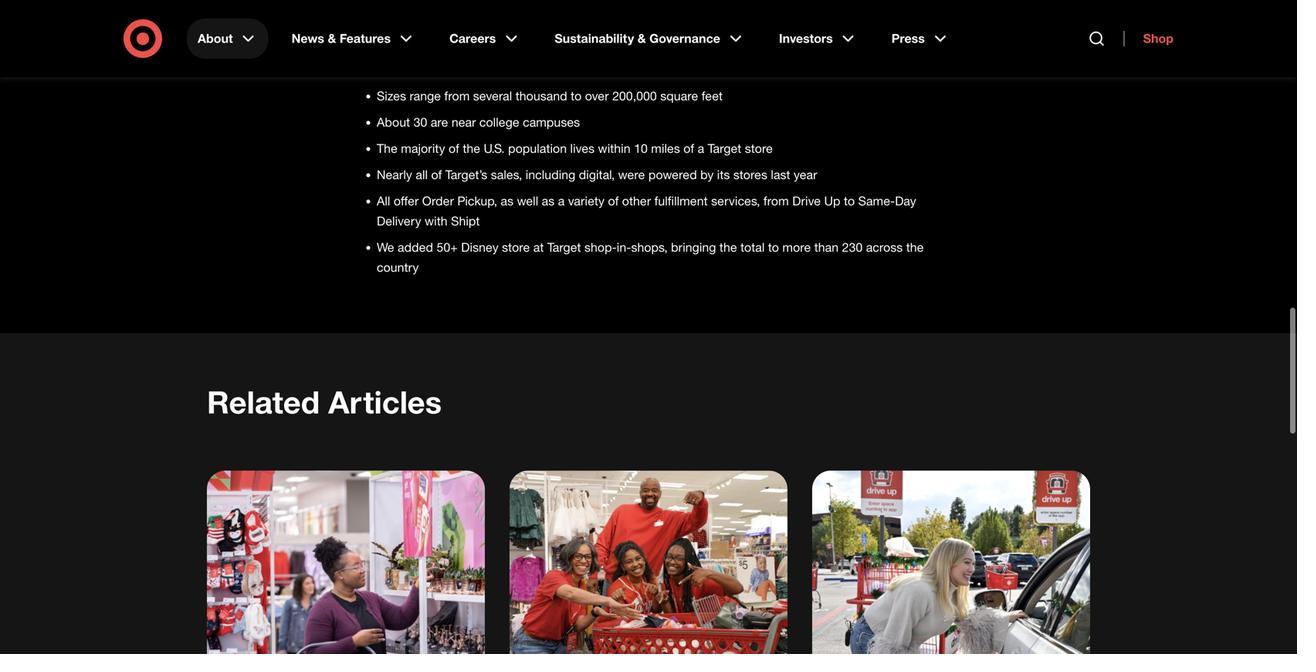 Task type: locate. For each thing, give the bounding box(es) containing it.
miles
[[651, 141, 680, 156]]

features
[[340, 31, 391, 46]]

square
[[660, 88, 698, 103]]

from up near
[[444, 88, 470, 103]]

0 vertical spatial about
[[198, 31, 233, 46]]

shop-
[[585, 240, 617, 255]]

0 horizontal spatial to
[[571, 88, 582, 103]]

1 vertical spatial a
[[558, 193, 565, 208]]

1 horizontal spatial across
[[866, 240, 903, 255]]

a up by
[[698, 141, 704, 156]]

population
[[508, 141, 567, 156]]

target right at
[[547, 240, 581, 255]]

to
[[571, 88, 582, 103], [844, 193, 855, 208], [768, 240, 779, 255]]

1 horizontal spatial about
[[377, 115, 410, 130]]

1 are from the top
[[431, 62, 448, 77]]

by
[[701, 167, 714, 182]]

0 horizontal spatial a
[[558, 193, 565, 208]]

target up its
[[708, 141, 742, 156]]

were
[[618, 167, 645, 182]]

& left governance at the right top of page
[[638, 31, 646, 46]]

1 horizontal spatial as
[[542, 193, 555, 208]]

& right news
[[328, 31, 336, 46]]

1 horizontal spatial to
[[768, 240, 779, 255]]

shop
[[1143, 31, 1174, 46]]

year
[[794, 167, 817, 182]]

200,000
[[612, 88, 657, 103]]

are for near
[[431, 115, 448, 130]]

1 vertical spatial from
[[764, 193, 789, 208]]

news & features
[[292, 31, 391, 46]]

within
[[598, 141, 631, 156]]

& for governance
[[638, 31, 646, 46]]

to inside all offer order pickup, as well as a variety of other fulfillment services, from drive up to same-day delivery with shipt
[[844, 193, 855, 208]]

0 vertical spatial store
[[745, 141, 773, 156]]

investors
[[779, 31, 833, 46]]

0 horizontal spatial &
[[328, 31, 336, 46]]

a left the variety
[[558, 193, 565, 208]]

fulfillment
[[655, 193, 708, 208]]

0 horizontal spatial target
[[547, 240, 581, 255]]

near
[[452, 115, 476, 130]]

0 horizontal spatial as
[[501, 193, 514, 208]]

last
[[771, 167, 790, 182]]

stores
[[431, 30, 465, 45], [525, 62, 559, 77], [733, 167, 768, 182]]

target inside we added 50+ disney store at target shop-in-shops, bringing the total to more than 230 across the country
[[547, 240, 581, 255]]

nearly all of target's sales, including digital, were powered by its stores last year
[[377, 167, 817, 182]]

of down near
[[449, 141, 459, 156]]

of
[[449, 141, 459, 156], [684, 141, 694, 156], [431, 167, 442, 182], [608, 193, 619, 208]]

news
[[292, 31, 324, 46]]

1 vertical spatial about
[[377, 115, 410, 130]]

its
[[717, 167, 730, 182]]

target
[[708, 141, 742, 156], [547, 240, 581, 255]]

0 vertical spatial are
[[431, 62, 448, 77]]

over
[[585, 88, 609, 103]]

0 horizontal spatial store
[[502, 240, 530, 255]]

across right the '230'
[[866, 240, 903, 255]]

small-
[[452, 62, 485, 77]]

1,956
[[396, 30, 427, 45]]

1 vertical spatial to
[[844, 193, 855, 208]]

sustainability
[[555, 31, 634, 46]]

sizes
[[377, 88, 406, 103]]

of
[[358, 30, 371, 45]]

target's
[[445, 167, 487, 182]]

press link
[[881, 19, 960, 59]]

from
[[444, 88, 470, 103], [764, 193, 789, 208]]

as
[[501, 193, 514, 208], [542, 193, 555, 208]]

1 horizontal spatial stores
[[525, 62, 559, 77]]

2 & from the left
[[638, 31, 646, 46]]

2 horizontal spatial to
[[844, 193, 855, 208]]

1 vertical spatial store
[[502, 240, 530, 255]]

2 horizontal spatial stores
[[733, 167, 768, 182]]

0 vertical spatial stores
[[431, 30, 465, 45]]

shops,
[[631, 240, 668, 255]]

1 horizontal spatial from
[[764, 193, 789, 208]]

to left over
[[571, 88, 582, 103]]

sustainability & governance
[[555, 31, 720, 46]]

are
[[431, 62, 448, 77], [431, 115, 448, 130]]

campuses
[[523, 115, 580, 130]]

to right total
[[768, 240, 779, 255]]

are right "170"
[[431, 62, 448, 77]]

&
[[328, 31, 336, 46], [638, 31, 646, 46]]

across up format
[[468, 30, 505, 45]]

from inside all offer order pickup, as well as a variety of other fulfillment services, from drive up to same-day delivery with shipt
[[764, 193, 789, 208]]

to right up
[[844, 193, 855, 208]]

are for small-
[[431, 62, 448, 77]]

1 vertical spatial are
[[431, 115, 448, 130]]

variety
[[568, 193, 605, 208]]

store left at
[[502, 240, 530, 255]]

1 vertical spatial target
[[547, 240, 581, 255]]

1 & from the left
[[328, 31, 336, 46]]

stores right its
[[733, 167, 768, 182]]

about inside about link
[[198, 31, 233, 46]]

store up last
[[745, 141, 773, 156]]

0 vertical spatial a
[[698, 141, 704, 156]]

1 vertical spatial across
[[866, 240, 903, 255]]

several
[[473, 88, 512, 103]]

the
[[508, 30, 526, 45], [463, 141, 480, 156], [720, 240, 737, 255], [906, 240, 924, 255]]

as left well
[[501, 193, 514, 208]]

0 vertical spatial from
[[444, 88, 470, 103]]

added
[[398, 240, 433, 255]]

format
[[485, 62, 521, 77]]

as right well
[[542, 193, 555, 208]]

0 horizontal spatial about
[[198, 31, 233, 46]]

shipt
[[451, 213, 480, 228]]

same-
[[858, 193, 895, 208]]

up
[[824, 193, 841, 208]]

of left other
[[608, 193, 619, 208]]

stores right 1,956
[[431, 30, 465, 45]]

all offer order pickup, as well as a variety of other fulfillment services, from drive up to same-day delivery with shipt
[[377, 193, 916, 228]]

a
[[698, 141, 704, 156], [558, 193, 565, 208]]

related articles
[[207, 383, 442, 421]]

u.s.
[[484, 141, 505, 156]]

0 vertical spatial target
[[708, 141, 742, 156]]

1 horizontal spatial store
[[745, 141, 773, 156]]

including
[[526, 167, 576, 182]]

across inside we added 50+ disney store at target shop-in-shops, bringing the total to more than 230 across the country
[[866, 240, 903, 255]]

from down last
[[764, 193, 789, 208]]

2 vertical spatial to
[[768, 240, 779, 255]]

about
[[198, 31, 233, 46], [377, 115, 410, 130]]

to inside we added 50+ disney store at target shop-in-shops, bringing the total to more than 230 across the country
[[768, 240, 779, 255]]

0 horizontal spatial from
[[444, 88, 470, 103]]

are right 30
[[431, 115, 448, 130]]

stores up thousand
[[525, 62, 559, 77]]

0 vertical spatial to
[[571, 88, 582, 103]]

2 vertical spatial stores
[[733, 167, 768, 182]]

across
[[468, 30, 505, 45], [866, 240, 903, 255]]

1 horizontal spatial &
[[638, 31, 646, 46]]

2 are from the top
[[431, 115, 448, 130]]

store
[[745, 141, 773, 156], [502, 240, 530, 255]]

our
[[375, 30, 393, 45]]

0 horizontal spatial across
[[468, 30, 505, 45]]



Task type: describe. For each thing, give the bounding box(es) containing it.
0 vertical spatial across
[[468, 30, 505, 45]]

50+
[[437, 240, 458, 255]]

over
[[377, 62, 403, 77]]

about link
[[187, 19, 268, 59]]

services,
[[711, 193, 760, 208]]

1 horizontal spatial target
[[708, 141, 742, 156]]

order
[[422, 193, 454, 208]]

over 170 are small-format stores
[[377, 62, 559, 77]]

day
[[895, 193, 916, 208]]

careers link
[[439, 19, 532, 59]]

news & features link
[[281, 19, 426, 59]]

delivery
[[377, 213, 421, 228]]

investors link
[[768, 19, 868, 59]]

at
[[533, 240, 544, 255]]

careers
[[449, 31, 496, 46]]

the left total
[[720, 240, 737, 255]]

college
[[479, 115, 519, 130]]

the left u.s.:
[[508, 30, 526, 45]]

majority
[[401, 141, 445, 156]]

lives
[[570, 141, 595, 156]]

of inside all offer order pickup, as well as a variety of other fulfillment services, from drive up to same-day delivery with shipt
[[608, 193, 619, 208]]

in-
[[617, 240, 631, 255]]

than
[[814, 240, 839, 255]]

thousand
[[516, 88, 567, 103]]

of right miles at the right of page
[[684, 141, 694, 156]]

of right "all" at top
[[431, 167, 442, 182]]

press
[[892, 31, 925, 46]]

all
[[416, 167, 428, 182]]

1 vertical spatial stores
[[525, 62, 559, 77]]

we added 50+ disney store at target shop-in-shops, bringing the total to more than 230 across the country
[[377, 240, 924, 275]]

sales,
[[491, 167, 522, 182]]

the
[[377, 141, 398, 156]]

nearly
[[377, 167, 412, 182]]

the down day
[[906, 240, 924, 255]]

& for features
[[328, 31, 336, 46]]

0 horizontal spatial stores
[[431, 30, 465, 45]]

shop link
[[1124, 31, 1174, 46]]

u.s.:
[[529, 30, 554, 45]]

the left u.s.
[[463, 141, 480, 156]]

we
[[377, 240, 394, 255]]

pickup,
[[457, 193, 497, 208]]

governance
[[650, 31, 720, 46]]

store inside we added 50+ disney store at target shop-in-shops, bringing the total to more than 230 across the country
[[502, 240, 530, 255]]

a inside all offer order pickup, as well as a variety of other fulfillment services, from drive up to same-day delivery with shipt
[[558, 193, 565, 208]]

digital,
[[579, 167, 615, 182]]

target's making the holidays bright with a little help from hilary duff image
[[812, 471, 1090, 654]]

of our 1,956 stores across the u.s.:
[[358, 30, 554, 45]]

range
[[410, 88, 441, 103]]

the great giftogether ties a bow on a year of care in action image
[[510, 471, 788, 654]]

sizes range from several thousand to over 200,000 square feet
[[377, 88, 723, 103]]

the majority of the u.s. population lives within 10 miles of a target store
[[377, 141, 773, 156]]

other
[[622, 193, 651, 208]]

about for about
[[198, 31, 233, 46]]

bringing
[[671, 240, 716, 255]]

170
[[407, 62, 427, 77]]

related
[[207, 383, 320, 421]]

1 horizontal spatial a
[[698, 141, 704, 156]]

all
[[377, 193, 390, 208]]

about for about 30 are near college campuses
[[377, 115, 410, 130]]

total
[[741, 240, 765, 255]]

feet
[[702, 88, 723, 103]]

powered
[[649, 167, 697, 182]]

drive
[[792, 193, 821, 208]]

well
[[517, 193, 538, 208]]

1 as from the left
[[501, 193, 514, 208]]

about 30 are near college campuses
[[377, 115, 580, 130]]

country
[[377, 260, 419, 275]]

sustainability & governance link
[[544, 19, 756, 59]]

last-minute shoppers, this one's for you: extended holiday hours and delivery as late as christmas eve, plus incredible gift ideas and week-of deals image
[[207, 471, 485, 654]]

offer
[[394, 193, 419, 208]]

more
[[783, 240, 811, 255]]

10
[[634, 141, 648, 156]]

2 as from the left
[[542, 193, 555, 208]]

disney
[[461, 240, 499, 255]]

30
[[414, 115, 427, 130]]

articles
[[328, 383, 442, 421]]

230
[[842, 240, 863, 255]]

with
[[425, 213, 448, 228]]



Task type: vqa. For each thing, say whether or not it's contained in the screenshot.
on
no



